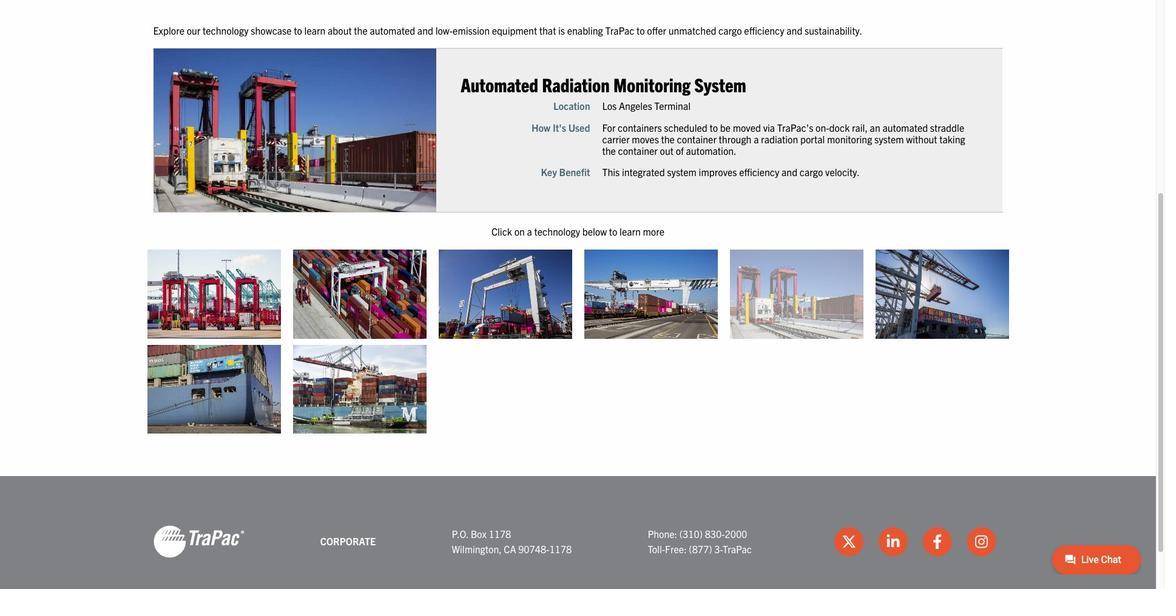 Task type: describe. For each thing, give the bounding box(es) containing it.
to left offer
[[637, 24, 645, 36]]

box
[[471, 527, 487, 540]]

that
[[540, 24, 556, 36]]

key benefit
[[541, 166, 591, 178]]

through
[[719, 133, 752, 145]]

this
[[603, 166, 620, 178]]

enabling
[[568, 24, 603, 36]]

sustainability.
[[805, 24, 863, 36]]

improves
[[699, 166, 737, 178]]

portal
[[801, 133, 825, 145]]

more
[[643, 225, 665, 238]]

on-
[[816, 121, 830, 133]]

1 horizontal spatial 1178
[[550, 543, 572, 555]]

toll-
[[648, 543, 666, 555]]

how
[[532, 121, 551, 133]]

benefit
[[560, 166, 591, 178]]

2 horizontal spatial the
[[662, 133, 675, 145]]

trapac los angeles automated stacking crane image
[[293, 250, 427, 339]]

how it's used
[[532, 121, 591, 133]]

automation.
[[687, 144, 737, 157]]

0 horizontal spatial cargo
[[719, 24, 742, 36]]

1 vertical spatial cargo
[[800, 166, 824, 178]]

dock
[[830, 121, 850, 133]]

automated
[[461, 72, 539, 96]]

radiation
[[762, 133, 799, 145]]

trapac's
[[778, 121, 814, 133]]

angeles
[[619, 100, 653, 112]]

1 horizontal spatial container
[[677, 133, 717, 145]]

1 vertical spatial efficiency
[[740, 166, 780, 178]]

offer
[[648, 24, 667, 36]]

integrated
[[622, 166, 665, 178]]

of
[[676, 144, 684, 157]]

corporate
[[320, 535, 376, 547]]

0 vertical spatial 1178
[[489, 527, 511, 540]]

1 horizontal spatial learn
[[620, 225, 641, 238]]

equipment
[[492, 24, 537, 36]]

phone:
[[648, 527, 678, 540]]

it's
[[553, 121, 567, 133]]

90748-
[[519, 543, 550, 555]]

velocity.
[[826, 166, 860, 178]]

2000
[[725, 527, 748, 540]]

0 horizontal spatial system
[[668, 166, 697, 178]]

click
[[492, 225, 512, 238]]

explore our technology showcase to learn about the automated and low-emission equipment that is enabling trapac to offer unmatched cargo efficiency and sustainability.
[[153, 24, 863, 36]]

0 horizontal spatial the
[[354, 24, 368, 36]]

(877)
[[689, 543, 713, 555]]

be
[[721, 121, 731, 133]]

unmatched
[[669, 24, 717, 36]]

0 vertical spatial efficiency
[[745, 24, 785, 36]]

low-
[[436, 24, 453, 36]]

to inside for containers scheduled to be moved via trapac's on-dock rail, an automated straddle carrier moves the container through a radiation portal monitoring system without taking the container out of automation.
[[710, 121, 718, 133]]

0 horizontal spatial container
[[618, 144, 658, 157]]

click on a technology below to learn more
[[492, 225, 665, 238]]

automated radiation monitoring system main content
[[141, 23, 1166, 440]]

trapac inside automated radiation monitoring system main content
[[606, 24, 635, 36]]

free:
[[666, 543, 687, 555]]

monitoring
[[614, 72, 691, 96]]

radiation
[[542, 72, 610, 96]]

out
[[660, 144, 674, 157]]

los angeles terminal
[[603, 100, 691, 112]]

an
[[871, 121, 881, 133]]

scheduled
[[665, 121, 708, 133]]

0 horizontal spatial learn
[[305, 24, 326, 36]]

system
[[695, 72, 747, 96]]



Task type: locate. For each thing, give the bounding box(es) containing it.
0 horizontal spatial a
[[527, 225, 532, 238]]

to left be at right top
[[710, 121, 718, 133]]

container up integrated
[[618, 144, 658, 157]]

taking
[[940, 133, 966, 145]]

a right on
[[527, 225, 532, 238]]

used
[[569, 121, 591, 133]]

the right about
[[354, 24, 368, 36]]

cargo left the velocity.
[[800, 166, 824, 178]]

trapac down 2000
[[723, 543, 752, 555]]

0 vertical spatial learn
[[305, 24, 326, 36]]

automated radiation monitoring system
[[461, 72, 747, 96]]

straddle
[[931, 121, 965, 133]]

is
[[559, 24, 565, 36]]

cargo
[[719, 24, 742, 36], [800, 166, 824, 178]]

0 vertical spatial a
[[754, 133, 759, 145]]

1 vertical spatial a
[[527, 225, 532, 238]]

1 vertical spatial automated
[[883, 121, 929, 133]]

automated left the low-
[[370, 24, 415, 36]]

a inside for containers scheduled to be moved via trapac's on-dock rail, an automated straddle carrier moves the container through a radiation portal monitoring system without taking the container out of automation.
[[754, 133, 759, 145]]

1 horizontal spatial trapac los angeles automated radiation scanning image
[[730, 250, 864, 339]]

for
[[603, 121, 616, 133]]

1178 up ca
[[489, 527, 511, 540]]

1178 right ca
[[550, 543, 572, 555]]

system
[[875, 133, 905, 145], [668, 166, 697, 178]]

and down for containers scheduled to be moved via trapac's on-dock rail, an automated straddle carrier moves the container through a radiation portal monitoring system without taking the container out of automation.
[[782, 166, 798, 178]]

learn left more
[[620, 225, 641, 238]]

1 vertical spatial 1178
[[550, 543, 572, 555]]

1 horizontal spatial trapac
[[723, 543, 752, 555]]

1 horizontal spatial a
[[754, 133, 759, 145]]

for containers scheduled to be moved via trapac's on-dock rail, an automated straddle carrier moves the container through a radiation portal monitoring system without taking the container out of automation.
[[603, 121, 966, 157]]

to
[[294, 24, 302, 36], [637, 24, 645, 36], [710, 121, 718, 133], [610, 225, 618, 238]]

this integrated system improves efficiency and cargo velocity.
[[603, 166, 860, 178]]

phone: (310) 830-2000 toll-free: (877) 3-trapac
[[648, 527, 752, 555]]

explore
[[153, 24, 185, 36]]

automated
[[370, 24, 415, 36], [883, 121, 929, 133]]

without
[[907, 133, 938, 145]]

trapac inside phone: (310) 830-2000 toll-free: (877) 3-trapac
[[723, 543, 752, 555]]

(310)
[[680, 527, 703, 540]]

our
[[187, 24, 201, 36]]

via
[[764, 121, 775, 133]]

monitoring
[[828, 133, 873, 145]]

corporate image
[[153, 525, 244, 559]]

learn left about
[[305, 24, 326, 36]]

system right rail,
[[875, 133, 905, 145]]

1 horizontal spatial technology
[[535, 225, 581, 238]]

0 vertical spatial automated
[[370, 24, 415, 36]]

cargo right unmatched
[[719, 24, 742, 36]]

trapac los angeles automated straddle carrier image
[[147, 250, 281, 339]]

on
[[515, 225, 525, 238]]

0 vertical spatial trapac los angeles automated radiation scanning image
[[153, 49, 437, 212]]

1 vertical spatial trapac los angeles automated radiation scanning image
[[730, 250, 864, 339]]

showcase
[[251, 24, 292, 36]]

0 horizontal spatial technology
[[203, 24, 249, 36]]

0 vertical spatial technology
[[203, 24, 249, 36]]

1 horizontal spatial the
[[603, 144, 616, 157]]

rail,
[[853, 121, 868, 133]]

technology left below
[[535, 225, 581, 238]]

carrier
[[603, 133, 630, 145]]

about
[[328, 24, 352, 36]]

0 vertical spatial system
[[875, 133, 905, 145]]

830-
[[705, 527, 725, 540]]

0 horizontal spatial trapac
[[606, 24, 635, 36]]

the
[[354, 24, 368, 36], [662, 133, 675, 145], [603, 144, 616, 157]]

the left of at the right top of the page
[[662, 133, 675, 145]]

containers
[[618, 121, 662, 133]]

learn
[[305, 24, 326, 36], [620, 225, 641, 238]]

emission
[[453, 24, 490, 36]]

footer
[[0, 476, 1157, 589]]

moves
[[632, 133, 659, 145]]

terminal
[[655, 100, 691, 112]]

p.o.
[[452, 527, 469, 540]]

system down of at the right top of the page
[[668, 166, 697, 178]]

los
[[603, 100, 617, 112]]

container left be at right top
[[677, 133, 717, 145]]

1178
[[489, 527, 511, 540], [550, 543, 572, 555]]

automated inside for containers scheduled to be moved via trapac's on-dock rail, an automated straddle carrier moves the container through a radiation portal monitoring system without taking the container out of automation.
[[883, 121, 929, 133]]

system inside for containers scheduled to be moved via trapac's on-dock rail, an automated straddle carrier moves the container through a radiation portal monitoring system without taking the container out of automation.
[[875, 133, 905, 145]]

3-
[[715, 543, 723, 555]]

technology
[[203, 24, 249, 36], [535, 225, 581, 238]]

1 horizontal spatial system
[[875, 133, 905, 145]]

trapac los angeles automated radiation scanning image
[[153, 49, 437, 212], [730, 250, 864, 339]]

ca
[[504, 543, 516, 555]]

wilmington,
[[452, 543, 502, 555]]

1 vertical spatial system
[[668, 166, 697, 178]]

1 vertical spatial learn
[[620, 225, 641, 238]]

1 vertical spatial technology
[[535, 225, 581, 238]]

container
[[677, 133, 717, 145], [618, 144, 658, 157]]

to right below
[[610, 225, 618, 238]]

location
[[554, 100, 591, 112]]

a
[[754, 133, 759, 145], [527, 225, 532, 238]]

and left the low-
[[418, 24, 434, 36]]

to right showcase
[[294, 24, 302, 36]]

automated right an on the right top of page
[[883, 121, 929, 133]]

0 vertical spatial cargo
[[719, 24, 742, 36]]

and left 'sustainability.' in the top of the page
[[787, 24, 803, 36]]

1 horizontal spatial automated
[[883, 121, 929, 133]]

0 vertical spatial trapac
[[606, 24, 635, 36]]

the up this
[[603, 144, 616, 157]]

p.o. box 1178 wilmington, ca 90748-1178
[[452, 527, 572, 555]]

trapac right enabling
[[606, 24, 635, 36]]

efficiency
[[745, 24, 785, 36], [740, 166, 780, 178]]

1 horizontal spatial cargo
[[800, 166, 824, 178]]

and
[[418, 24, 434, 36], [787, 24, 803, 36], [782, 166, 798, 178]]

moved
[[733, 121, 761, 133]]

0 horizontal spatial automated
[[370, 24, 415, 36]]

key
[[541, 166, 557, 178]]

footer containing p.o. box 1178
[[0, 476, 1157, 589]]

0 horizontal spatial trapac los angeles automated radiation scanning image
[[153, 49, 437, 212]]

trapac
[[606, 24, 635, 36], [723, 543, 752, 555]]

0 horizontal spatial 1178
[[489, 527, 511, 540]]

below
[[583, 225, 607, 238]]

a left the via
[[754, 133, 759, 145]]

technology right our
[[203, 24, 249, 36]]

1 vertical spatial trapac
[[723, 543, 752, 555]]



Task type: vqa. For each thing, say whether or not it's contained in the screenshot.
offer on the right top of the page
yes



